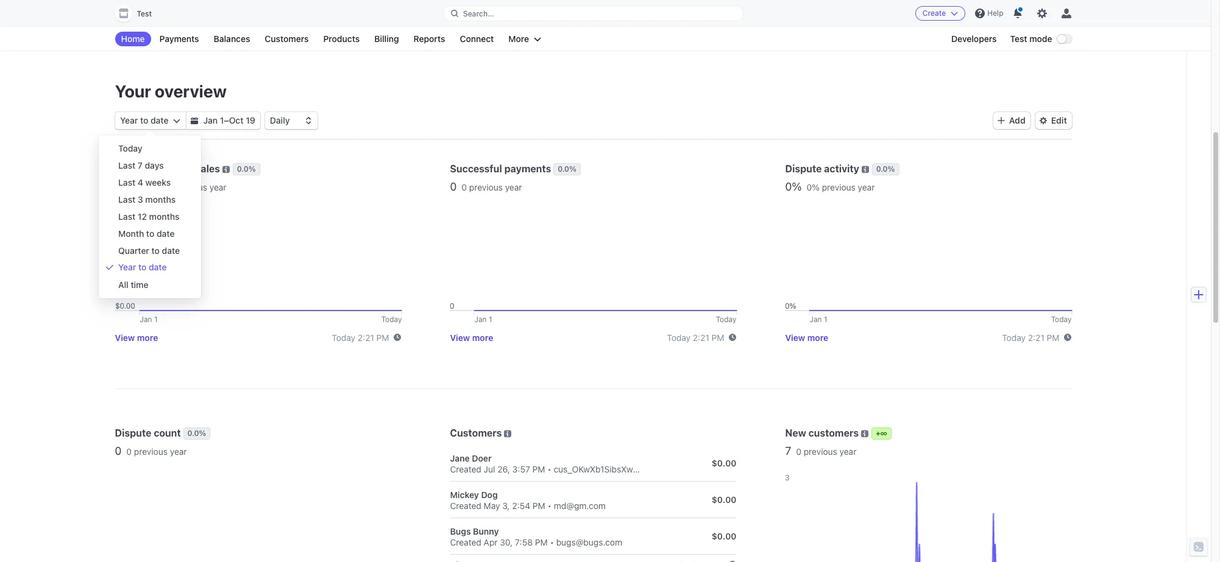 Task type: describe. For each thing, give the bounding box(es) containing it.
view more link for 0
[[450, 333, 493, 343]]

year for year to date button
[[118, 262, 136, 273]]

view more link for $0.00
[[115, 333, 158, 343]]

mode
[[1030, 34, 1053, 44]]

0 0 previous year for successful
[[450, 180, 522, 193]]

dispute activity
[[786, 163, 860, 174]]

reports link
[[408, 32, 451, 46]]

$0.00 for jane doer created jul 26, 3:57 pm • cus_okwxb1sibsxwug
[[712, 458, 737, 469]]

cell containing bugs bunny
[[450, 526, 737, 548]]

now,
[[469, 33, 485, 42]]

+
[[876, 429, 881, 438]]

last for last 12 months
[[118, 212, 135, 222]]

today for 0
[[667, 333, 691, 343]]

date inside quarter to date button
[[162, 246, 180, 256]]

notifications image
[[1014, 9, 1023, 18]]

last for last 3 months
[[118, 194, 135, 205]]

year for successful payments
[[505, 182, 522, 193]]

Search… search field
[[444, 6, 743, 21]]

net
[[115, 163, 132, 174]]

0 horizontal spatial 0%
[[786, 180, 802, 193]]

time
[[131, 280, 148, 290]]

customers grid
[[450, 446, 737, 555]]

create button
[[916, 6, 966, 21]]

cus_okwxb1sibsxwug
[[554, 464, 643, 475]]

2:21 for 0%
[[1028, 333, 1045, 343]]

your
[[115, 81, 151, 101]]

more for 0%
[[808, 333, 829, 343]]

view for 0%
[[786, 333, 806, 343]]

4
[[138, 177, 143, 188]]

volume
[[134, 163, 168, 174]]

+ ∞
[[876, 429, 888, 438]]

previous for activity
[[822, 182, 856, 193]]

7 inside button
[[138, 160, 143, 171]]

info image for 0%
[[862, 166, 869, 173]]

weeks
[[145, 177, 171, 188]]

7:58
[[515, 537, 533, 548]]

dispute for 0%
[[786, 163, 822, 174]]

may
[[484, 501, 500, 511]]

last 12 months
[[118, 212, 180, 222]]

to inside month to date button
[[146, 229, 154, 239]]

–
[[224, 115, 229, 126]]

year for year to date popup button
[[120, 115, 138, 126]]

jane doer created jul 26, 3:57 pm • cus_okwxb1sibsxwug
[[450, 453, 643, 475]]

today 2:21 pm for 0%
[[1003, 333, 1060, 343]]

date inside year to date popup button
[[150, 115, 168, 126]]

test button
[[115, 5, 164, 22]]

more
[[509, 34, 529, 44]]

today for $0.00
[[332, 333, 355, 343]]

create
[[923, 9, 946, 18]]

doer
[[472, 453, 492, 464]]

home link
[[115, 32, 151, 46]]

payments
[[159, 34, 199, 44]]

view more for $0.00
[[115, 333, 158, 343]]

0% inside 0% 0% previous year
[[807, 182, 820, 193]]

jan
[[203, 115, 217, 126]]

home
[[121, 34, 145, 44]]

0 vertical spatial customers
[[265, 34, 309, 44]]

net volume from sales
[[115, 163, 220, 174]]

1
[[220, 115, 224, 126]]

previous for count
[[134, 447, 168, 457]]

successful
[[450, 163, 502, 174]]

now, 2:21 pm
[[469, 33, 515, 42]]

2:54
[[512, 501, 531, 511]]

payments
[[505, 163, 551, 174]]

from
[[171, 163, 193, 174]]

mickey
[[450, 490, 479, 500]]

more for $0.00
[[137, 333, 158, 343]]

test for test
[[137, 9, 152, 18]]

year for net volume from sales
[[210, 182, 227, 193]]

months for last 3 months
[[145, 194, 176, 205]]

today 2:21 pm for 0
[[667, 333, 725, 343]]

0.0% right payments on the left
[[558, 165, 577, 174]]

∞
[[881, 429, 888, 438]]

to inside year to date popup button
[[140, 115, 148, 126]]

test mode
[[1011, 34, 1053, 44]]

last for last 7 days
[[118, 160, 135, 171]]

all time
[[118, 280, 148, 290]]

today button
[[101, 140, 199, 157]]

products
[[323, 34, 360, 44]]

oct
[[229, 115, 243, 126]]

balances
[[214, 34, 250, 44]]

quarter to date
[[118, 246, 180, 256]]

0.0% right sales
[[237, 165, 256, 174]]

last 4 weeks button
[[101, 174, 199, 191]]

svg image
[[191, 117, 198, 124]]

previous for payments
[[469, 182, 503, 193]]

Search… text field
[[444, 6, 743, 21]]

• for md@gm.com
[[548, 501, 552, 511]]

help
[[988, 9, 1004, 18]]

dog
[[481, 490, 498, 500]]

year for dispute count
[[170, 447, 187, 457]]

year to date button
[[101, 260, 199, 277]]

year to date for year to date popup button
[[120, 115, 168, 126]]

edit button
[[1035, 112, 1072, 129]]

bugs@bugs.com
[[556, 537, 623, 548]]

bugs
[[450, 526, 471, 537]]

count
[[154, 428, 181, 439]]

12
[[138, 212, 147, 222]]

jan 1 – oct 19
[[203, 115, 255, 126]]

your overview
[[115, 81, 227, 101]]

today 2:21 pm for $0.00
[[332, 333, 389, 343]]

date inside year to date button
[[149, 262, 167, 273]]

$0.00 for bugs bunny created apr 30, 7:58 pm • bugs@bugs.com
[[712, 531, 737, 542]]

days
[[145, 160, 164, 171]]

2:21 for 0
[[693, 333, 710, 343]]

svg image
[[173, 117, 180, 124]]

bunny
[[473, 526, 499, 537]]

connect
[[460, 34, 494, 44]]

view more for 0
[[450, 333, 493, 343]]

quarter to date button
[[101, 243, 199, 260]]

apr
[[484, 537, 498, 548]]



Task type: locate. For each thing, give the bounding box(es) containing it.
info image for net volume from sales
[[222, 166, 230, 173]]

info image right sales
[[222, 166, 230, 173]]

2:21
[[488, 33, 502, 42], [358, 333, 374, 343], [693, 333, 710, 343], [1028, 333, 1045, 343]]

1 vertical spatial cell
[[450, 489, 737, 511]]

info image
[[222, 166, 230, 173], [504, 431, 512, 438]]

info image up 26,
[[504, 431, 512, 438]]

last 12 months button
[[101, 209, 199, 226]]

0 horizontal spatial today 2:21 pm
[[332, 333, 389, 343]]

bugs bunny created apr 30, 7:58 pm • bugs@bugs.com
[[450, 526, 623, 548]]

view for $0.00
[[115, 333, 135, 343]]

0 for successful payments
[[462, 182, 467, 193]]

created
[[450, 464, 482, 475], [450, 501, 482, 511], [450, 537, 482, 548]]

0 vertical spatial •
[[548, 464, 552, 475]]

1 horizontal spatial today 2:21 pm
[[667, 333, 725, 343]]

1 last from the top
[[118, 160, 135, 171]]

to down last 12 months button
[[146, 229, 154, 239]]

previous for customers
[[804, 447, 838, 457]]

19
[[246, 115, 255, 126]]

test for test mode
[[1011, 34, 1028, 44]]

3,
[[503, 501, 510, 511]]

year down your
[[120, 115, 138, 126]]

date down last 12 months button
[[157, 229, 175, 239]]

1 cell from the top
[[450, 453, 737, 475]]

date
[[150, 115, 168, 126], [157, 229, 175, 239], [162, 246, 180, 256], [149, 262, 167, 273]]

created for jane
[[450, 464, 482, 475]]

0 horizontal spatial customers
[[265, 34, 309, 44]]

cell up md@gm.com
[[450, 453, 737, 475]]

2 horizontal spatial view more link
[[786, 333, 829, 343]]

3 today 2:21 pm from the left
[[1003, 333, 1060, 343]]

year to date up the today button
[[120, 115, 168, 126]]

toolbar containing add
[[993, 112, 1072, 129]]

info image left +
[[861, 431, 869, 438]]

previous
[[174, 182, 207, 193], [469, 182, 503, 193], [822, 182, 856, 193], [134, 447, 168, 457], [804, 447, 838, 457]]

last 4 weeks
[[118, 177, 171, 188]]

sales
[[196, 163, 220, 174]]

3
[[138, 194, 143, 205]]

search…
[[463, 9, 494, 18]]

• inside bugs bunny created apr 30, 7:58 pm • bugs@bugs.com
[[550, 537, 554, 548]]

created inside mickey dog created may 3, 2:54 pm • md@gm.com
[[450, 501, 482, 511]]

pm inside mickey dog created may 3, 2:54 pm • md@gm.com
[[533, 501, 546, 511]]

jul
[[484, 464, 495, 475]]

to inside year to date button
[[138, 262, 147, 273]]

customers
[[265, 34, 309, 44], [450, 428, 502, 439]]

products link
[[317, 32, 366, 46]]

customers link
[[259, 32, 315, 46]]

1 vertical spatial dispute
[[115, 428, 151, 439]]

dispute for 0
[[115, 428, 151, 439]]

date left svg image
[[150, 115, 168, 126]]

0.0% right activity
[[877, 165, 895, 174]]

view more link for 0%
[[786, 333, 829, 343]]

0 horizontal spatial info image
[[222, 166, 230, 173]]

created inside jane doer created jul 26, 3:57 pm • cus_okwxb1sibsxwug
[[450, 464, 482, 475]]

2 vertical spatial created
[[450, 537, 482, 548]]

test left mode
[[1011, 34, 1028, 44]]

7 0 previous year
[[786, 445, 857, 458]]

2 vertical spatial •
[[550, 537, 554, 548]]

year inside 0% 0% previous year
[[858, 182, 875, 193]]

2 more from the left
[[472, 333, 493, 343]]

0 vertical spatial test
[[137, 9, 152, 18]]

0 horizontal spatial 7
[[138, 160, 143, 171]]

year to date inside year to date button
[[118, 262, 167, 273]]

7 down new
[[786, 445, 792, 458]]

12:00 am
[[115, 33, 148, 42]]

months down $0.00 $0.00 previous year
[[145, 194, 176, 205]]

dispute left the count
[[115, 428, 151, 439]]

more
[[137, 333, 158, 343], [472, 333, 493, 343], [808, 333, 829, 343]]

previous down dispute count
[[134, 447, 168, 457]]

test inside button
[[137, 9, 152, 18]]

today inside the today button
[[118, 143, 142, 154]]

to down quarter to date
[[138, 262, 147, 273]]

billing link
[[368, 32, 405, 46]]

0 0 previous year down dispute count
[[115, 445, 187, 458]]

0 vertical spatial info image
[[222, 166, 230, 173]]

new customers
[[786, 428, 859, 439]]

created down the bugs
[[450, 537, 482, 548]]

help button
[[971, 4, 1009, 23]]

test up the am at the top of page
[[137, 9, 152, 18]]

cell containing jane doer
[[450, 453, 737, 475]]

0 vertical spatial months
[[145, 194, 176, 205]]

reports
[[414, 34, 445, 44]]

1 view more link from the left
[[115, 333, 158, 343]]

date down quarter to date button on the top
[[149, 262, 167, 273]]

info image for 7
[[861, 431, 869, 438]]

2 horizontal spatial today 2:21 pm
[[1003, 333, 1060, 343]]

view
[[115, 333, 135, 343], [450, 333, 470, 343], [786, 333, 806, 343]]

0 vertical spatial dispute
[[786, 163, 822, 174]]

last 7 days button
[[101, 157, 199, 174]]

2 today 2:21 pm from the left
[[667, 333, 725, 343]]

last 7 days
[[118, 160, 164, 171]]

• inside jane doer created jul 26, 3:57 pm • cus_okwxb1sibsxwug
[[548, 464, 552, 475]]

0 0 previous year
[[450, 180, 522, 193], [115, 445, 187, 458]]

1 horizontal spatial customers
[[450, 428, 502, 439]]

30,
[[500, 537, 513, 548]]

date down month to date button
[[162, 246, 180, 256]]

to inside quarter to date button
[[152, 246, 160, 256]]

year for new customers
[[840, 447, 857, 457]]

more for 0
[[472, 333, 493, 343]]

year inside popup button
[[120, 115, 138, 126]]

year inside $0.00 $0.00 previous year
[[210, 182, 227, 193]]

quarter
[[118, 246, 149, 256]]

previous down from
[[174, 182, 207, 193]]

0 horizontal spatial view
[[115, 333, 135, 343]]

info image for customers
[[504, 431, 512, 438]]

1 vertical spatial info image
[[861, 431, 869, 438]]

cell down md@gm.com
[[450, 526, 737, 548]]

1 horizontal spatial info image
[[504, 431, 512, 438]]

3 cell from the top
[[450, 526, 737, 548]]

2 created from the top
[[450, 501, 482, 511]]

toolbar
[[993, 112, 1072, 129]]

1 vertical spatial info image
[[504, 431, 512, 438]]

activity
[[824, 163, 860, 174]]

1 horizontal spatial more
[[472, 333, 493, 343]]

0%
[[786, 180, 802, 193], [807, 182, 820, 193]]

0 vertical spatial info image
[[862, 166, 869, 173]]

year to date for year to date button
[[118, 262, 167, 273]]

0 vertical spatial year
[[120, 115, 138, 126]]

2 cell from the top
[[450, 489, 737, 511]]

info image right activity
[[862, 166, 869, 173]]

customers left the products
[[265, 34, 309, 44]]

previous down new customers
[[804, 447, 838, 457]]

edit
[[1051, 115, 1067, 126]]

view for 0
[[450, 333, 470, 343]]

cell down cus_okwxb1sibsxwug
[[450, 489, 737, 511]]

2 view more from the left
[[450, 333, 493, 343]]

previous inside 0% 0% previous year
[[822, 182, 856, 193]]

$0.00 inside $0.00 $0.00 previous year
[[148, 182, 171, 193]]

3:57
[[513, 464, 530, 475]]

previous for volume
[[174, 182, 207, 193]]

1 vertical spatial created
[[450, 501, 482, 511]]

to down month to date button
[[152, 246, 160, 256]]

previous inside $0.00 $0.00 previous year
[[174, 182, 207, 193]]

year to date inside year to date popup button
[[120, 115, 168, 126]]

year down quarter
[[118, 262, 136, 273]]

mickey dog created may 3, 2:54 pm • md@gm.com
[[450, 490, 606, 511]]

months inside button
[[149, 212, 180, 222]]

pm inside jane doer created jul 26, 3:57 pm • cus_okwxb1sibsxwug
[[533, 464, 545, 475]]

last 3 months button
[[101, 191, 199, 209]]

today 2:21 pm
[[332, 333, 389, 343], [667, 333, 725, 343], [1003, 333, 1060, 343]]

months right '12'
[[149, 212, 180, 222]]

to up the today button
[[140, 115, 148, 126]]

• for cus_okwxb1sibsxwug
[[548, 464, 552, 475]]

2 horizontal spatial more
[[808, 333, 829, 343]]

1 vertical spatial customers
[[450, 428, 502, 439]]

0 horizontal spatial dispute
[[115, 428, 151, 439]]

month
[[118, 229, 144, 239]]

year for dispute activity
[[858, 182, 875, 193]]

0 0 previous year down successful
[[450, 180, 522, 193]]

year inside 7 0 previous year
[[840, 447, 857, 457]]

year to date button
[[115, 112, 185, 129]]

3 view more from the left
[[786, 333, 829, 343]]

pm inside bugs bunny created apr 30, 7:58 pm • bugs@bugs.com
[[535, 537, 548, 548]]

0 0 previous year for dispute
[[115, 445, 187, 458]]

1 horizontal spatial 7
[[786, 445, 792, 458]]

dispute up 0% 0% previous year
[[786, 163, 822, 174]]

md@gm.com
[[554, 501, 606, 511]]

previous down successful
[[469, 182, 503, 193]]

months inside 'button'
[[145, 194, 176, 205]]

2:21 for $0.00
[[358, 333, 374, 343]]

3 view from the left
[[786, 333, 806, 343]]

payments link
[[153, 32, 205, 46]]

3 last from the top
[[118, 194, 135, 205]]

billing
[[374, 34, 399, 44]]

last 3 months
[[118, 194, 176, 205]]

0 horizontal spatial view more
[[115, 333, 158, 343]]

dispute
[[786, 163, 822, 174], [115, 428, 151, 439]]

developers link
[[946, 32, 1003, 46]]

developers
[[952, 34, 997, 44]]

last inside button
[[118, 177, 135, 188]]

previous down activity
[[822, 182, 856, 193]]

0% 0% previous year
[[786, 180, 875, 193]]

all
[[118, 280, 129, 290]]

2 view more link from the left
[[450, 333, 493, 343]]

0 horizontal spatial view more link
[[115, 333, 158, 343]]

created inside bugs bunny created apr 30, 7:58 pm • bugs@bugs.com
[[450, 537, 482, 548]]

$0.00 $0.00 previous year
[[115, 180, 227, 193]]

0 inside 7 0 previous year
[[796, 447, 802, 457]]

all time button
[[101, 277, 199, 294]]

1 vertical spatial year to date
[[118, 262, 167, 273]]

1 vertical spatial 7
[[786, 445, 792, 458]]

year down sales
[[210, 182, 227, 193]]

month to date
[[118, 229, 175, 239]]

0.0% right the count
[[188, 429, 206, 438]]

2 last from the top
[[118, 177, 135, 188]]

created down 'jane'
[[450, 464, 482, 475]]

1 today 2:21 pm from the left
[[332, 333, 389, 343]]

created down mickey
[[450, 501, 482, 511]]

$0.00 for mickey dog created may 3, 2:54 pm • md@gm.com
[[712, 495, 737, 505]]

balances link
[[208, 32, 256, 46]]

0.0%
[[237, 165, 256, 174], [558, 165, 577, 174], [877, 165, 895, 174], [188, 429, 206, 438]]

12:00
[[115, 33, 134, 42]]

0 horizontal spatial more
[[137, 333, 158, 343]]

more button
[[503, 32, 548, 46]]

info image
[[862, 166, 869, 173], [861, 431, 869, 438]]

1 horizontal spatial view more link
[[450, 333, 493, 343]]

customers
[[809, 428, 859, 439]]

view more for 0%
[[786, 333, 829, 343]]

overview
[[155, 81, 227, 101]]

cell containing mickey dog
[[450, 489, 737, 511]]

view more link
[[115, 333, 158, 343], [450, 333, 493, 343], [786, 333, 829, 343]]

• right '2:54'
[[548, 501, 552, 511]]

pm
[[504, 33, 515, 42], [377, 333, 389, 343], [712, 333, 725, 343], [1047, 333, 1060, 343], [533, 464, 545, 475], [533, 501, 546, 511], [535, 537, 548, 548]]

2 horizontal spatial view more
[[786, 333, 829, 343]]

year
[[120, 115, 138, 126], [118, 262, 136, 273]]

3 created from the top
[[450, 537, 482, 548]]

months for last 12 months
[[149, 212, 180, 222]]

date inside month to date button
[[157, 229, 175, 239]]

1 created from the top
[[450, 464, 482, 475]]

1 vertical spatial 0 0 previous year
[[115, 445, 187, 458]]

1 horizontal spatial view more
[[450, 333, 493, 343]]

to
[[140, 115, 148, 126], [146, 229, 154, 239], [152, 246, 160, 256], [138, 262, 147, 273]]

month to date button
[[101, 226, 199, 243]]

1 horizontal spatial 0 0 previous year
[[450, 180, 522, 193]]

1 horizontal spatial test
[[1011, 34, 1028, 44]]

3 view more link from the left
[[786, 333, 829, 343]]

figure
[[115, 0, 745, 29], [115, 0, 745, 29]]

year down customers
[[840, 447, 857, 457]]

1 horizontal spatial dispute
[[786, 163, 822, 174]]

year down successful payments
[[505, 182, 522, 193]]

• inside mickey dog created may 3, 2:54 pm • md@gm.com
[[548, 501, 552, 511]]

am
[[136, 33, 148, 42]]

1 view more from the left
[[115, 333, 158, 343]]

0 vertical spatial created
[[450, 464, 482, 475]]

0 vertical spatial 7
[[138, 160, 143, 171]]

successful payments
[[450, 163, 551, 174]]

1 vertical spatial test
[[1011, 34, 1028, 44]]

1 more from the left
[[137, 333, 158, 343]]

0 vertical spatial cell
[[450, 453, 737, 475]]

7 left days
[[138, 160, 143, 171]]

year to date
[[120, 115, 168, 126], [118, 262, 167, 273]]

today for 0%
[[1003, 333, 1026, 343]]

0 for new customers
[[796, 447, 802, 457]]

1 horizontal spatial view
[[450, 333, 470, 343]]

customers up 'doer' at the left of page
[[450, 428, 502, 439]]

dispute count
[[115, 428, 181, 439]]

1 vertical spatial •
[[548, 501, 552, 511]]

0 for dispute count
[[126, 447, 132, 457]]

3 more from the left
[[808, 333, 829, 343]]

2 view from the left
[[450, 333, 470, 343]]

today
[[118, 143, 142, 154], [332, 333, 355, 343], [667, 333, 691, 343], [1003, 333, 1026, 343]]

year to date down quarter to date
[[118, 262, 167, 273]]

jane
[[450, 453, 470, 464]]

• right 7:58
[[550, 537, 554, 548]]

add button
[[993, 112, 1031, 129]]

2 vertical spatial cell
[[450, 526, 737, 548]]

2 horizontal spatial view
[[786, 333, 806, 343]]

cell
[[450, 453, 737, 475], [450, 489, 737, 511], [450, 526, 737, 548]]

0 horizontal spatial test
[[137, 9, 152, 18]]

• for bugs@bugs.com
[[550, 537, 554, 548]]

year down the count
[[170, 447, 187, 457]]

year inside button
[[118, 262, 136, 273]]

previous inside 7 0 previous year
[[804, 447, 838, 457]]

1 view from the left
[[115, 333, 135, 343]]

last inside 'button'
[[118, 194, 135, 205]]

created for bugs
[[450, 537, 482, 548]]

1 vertical spatial year
[[118, 262, 136, 273]]

created for mickey
[[450, 501, 482, 511]]

add
[[1009, 115, 1026, 126]]

0 vertical spatial 0 0 previous year
[[450, 180, 522, 193]]

1 vertical spatial months
[[149, 212, 180, 222]]

last for last 4 weeks
[[118, 177, 135, 188]]

• right '3:57'
[[548, 464, 552, 475]]

4 last from the top
[[118, 212, 135, 222]]

year down activity
[[858, 182, 875, 193]]

0 vertical spatial year to date
[[120, 115, 168, 126]]

connect link
[[454, 32, 500, 46]]

1 horizontal spatial 0%
[[807, 182, 820, 193]]

0 horizontal spatial 0 0 previous year
[[115, 445, 187, 458]]



Task type: vqa. For each thing, say whether or not it's contained in the screenshot.
the rightmost 0%
yes



